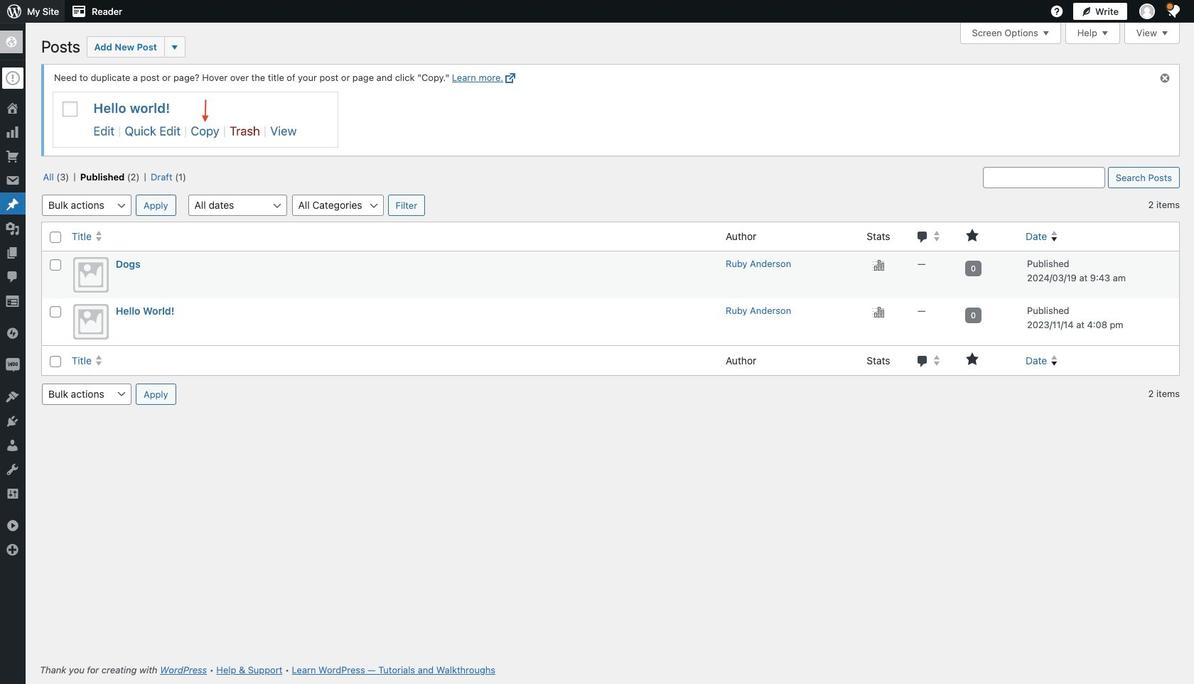 Task type: vqa. For each thing, say whether or not it's contained in the screenshot.
second more stats IMAGE from the bottom of the page's the No thumbnail found.
yes



Task type: describe. For each thing, give the bounding box(es) containing it.
expand main menu image
[[0, 514, 26, 538]]

more stats image
[[873, 260, 885, 271]]

no thumbnail found. image for more stats icon
[[73, 304, 109, 340]]

2 comments image from the top
[[917, 355, 930, 369]]



Task type: locate. For each thing, give the bounding box(es) containing it.
None checkbox
[[50, 307, 61, 318], [50, 356, 61, 367], [50, 307, 61, 318], [50, 356, 61, 367]]

1 vertical spatial comments image
[[917, 355, 930, 369]]

None submit
[[1109, 167, 1181, 189], [136, 195, 176, 216], [388, 195, 425, 216], [136, 384, 176, 405], [1109, 167, 1181, 189], [136, 195, 176, 216], [388, 195, 425, 216], [136, 384, 176, 405]]

0 vertical spatial comments image
[[917, 231, 930, 245]]

1 no thumbnail found. image from the top
[[73, 258, 109, 293]]

toolbar navigation
[[0, 0, 1186, 23]]

1 comments image from the top
[[917, 231, 930, 245]]

no thumbnail found. image for more stats image
[[73, 258, 109, 293]]

None search field
[[983, 167, 1106, 189]]

main menu navigation
[[0, 23, 26, 563]]

no thumbnail found. image
[[73, 258, 109, 293], [73, 304, 109, 340]]

2 no thumbnail found. image from the top
[[73, 304, 109, 340]]

None checkbox
[[50, 232, 61, 243], [50, 260, 61, 271], [50, 232, 61, 243], [50, 260, 61, 271]]

0 vertical spatial no thumbnail found. image
[[73, 258, 109, 293]]

comments image
[[917, 231, 930, 245], [917, 355, 930, 369]]

1 vertical spatial no thumbnail found. image
[[73, 304, 109, 340]]

more stats image
[[873, 307, 885, 318]]



